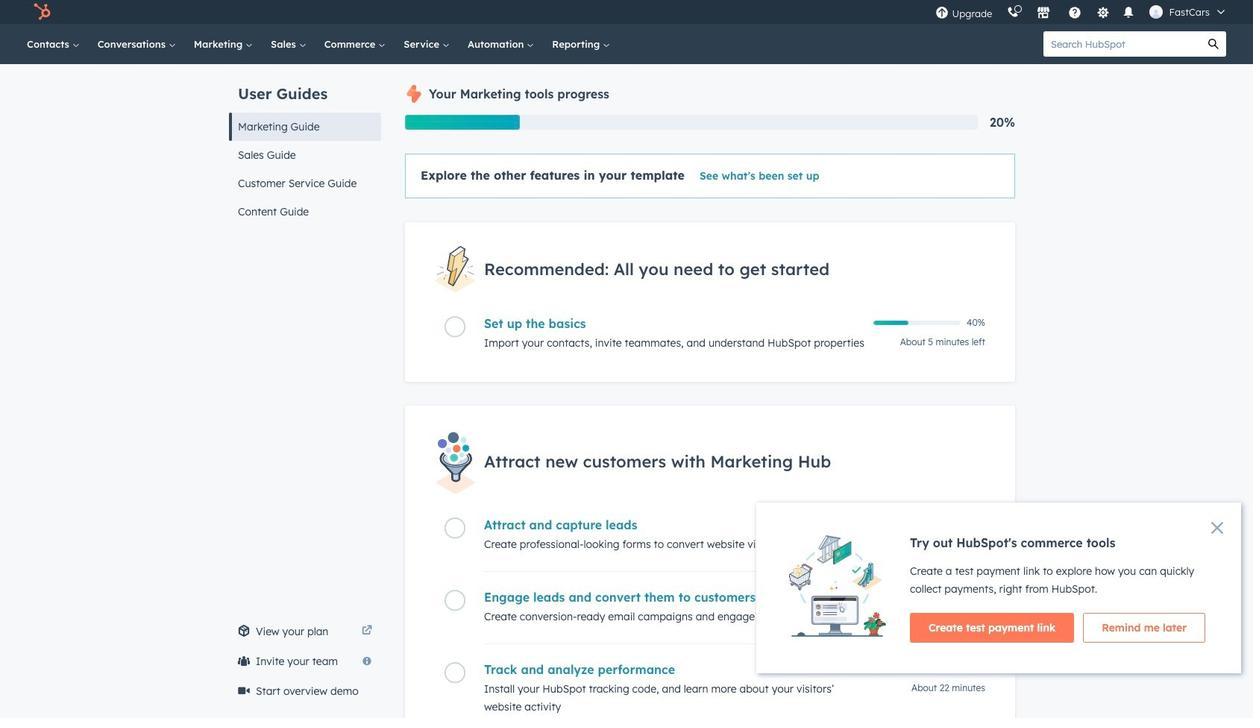 Task type: vqa. For each thing, say whether or not it's contained in the screenshot.
"Christina Overa" image
yes



Task type: locate. For each thing, give the bounding box(es) containing it.
Search HubSpot search field
[[1044, 31, 1202, 57]]

progress bar
[[405, 115, 520, 130]]

menu
[[929, 0, 1236, 24]]

user guides element
[[229, 64, 381, 226]]

close image
[[1212, 522, 1224, 534]]



Task type: describe. For each thing, give the bounding box(es) containing it.
marketplaces image
[[1038, 7, 1051, 20]]

link opens in a new window image
[[362, 626, 372, 637]]

[object object] complete progress bar
[[874, 321, 909, 326]]

christina overa image
[[1150, 5, 1164, 19]]

link opens in a new window image
[[362, 623, 372, 641]]



